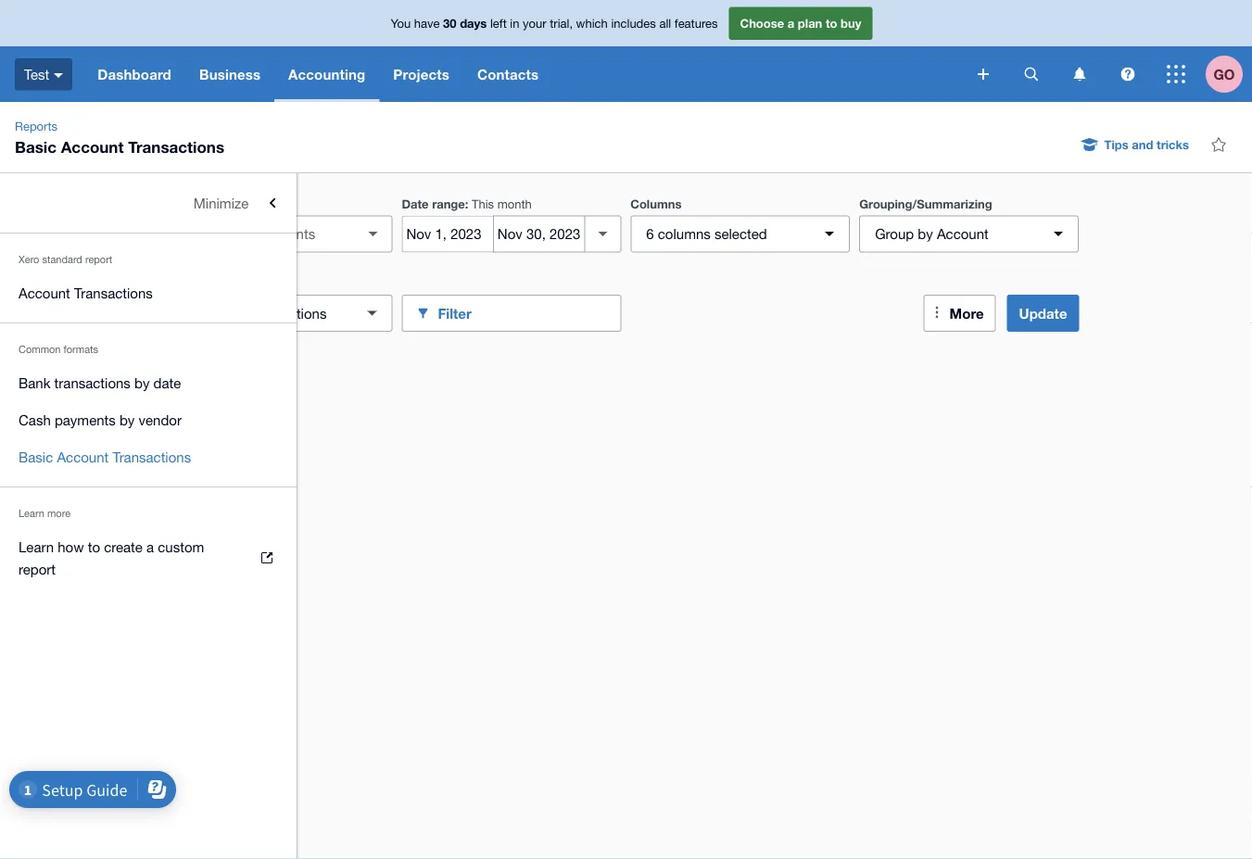 Task type: describe. For each thing, give the bounding box(es) containing it.
xero
[[19, 254, 39, 266]]

cash
[[19, 412, 51, 428]]

you have 30 days left in your trial, which includes all features
[[391, 16, 718, 30]]

bank
[[19, 375, 51, 391]]

tricks
[[1157, 137, 1190, 152]]

6 columns selected
[[647, 226, 767, 242]]

1 horizontal spatial report
[[85, 254, 112, 266]]

1 horizontal spatial to
[[826, 16, 838, 30]]

payments
[[55, 412, 116, 428]]

banner containing dashboard
[[0, 0, 1253, 102]]

and
[[1133, 137, 1154, 152]]

only
[[189, 305, 217, 321]]

common formats
[[19, 344, 98, 356]]

test
[[24, 66, 49, 82]]

account down payments
[[57, 449, 109, 465]]

reports basic account transactions
[[15, 119, 224, 156]]

formats
[[64, 344, 98, 356]]

only with transactions button
[[173, 295, 393, 332]]

test button
[[0, 46, 84, 102]]

tips and tricks button
[[1072, 130, 1201, 159]]

basic account transactions link
[[0, 439, 297, 476]]

learn how to create a custom report
[[19, 539, 204, 577]]

by for date
[[134, 375, 150, 391]]

columns
[[658, 226, 711, 242]]

more
[[47, 508, 71, 520]]

a inside learn how to create a custom report
[[147, 539, 154, 555]]

create
[[104, 539, 143, 555]]

account inside popup button
[[937, 226, 989, 242]]

:
[[465, 197, 469, 211]]

this
[[472, 197, 494, 211]]

month
[[498, 197, 532, 211]]

1 vertical spatial transactions
[[74, 285, 153, 301]]

update button
[[1008, 295, 1080, 332]]

in
[[510, 16, 520, 30]]

grouping/summarizing
[[860, 197, 993, 211]]

includes
[[611, 16, 656, 30]]

choose
[[740, 16, 785, 30]]

list of convenience dates image
[[584, 216, 622, 253]]

how
[[58, 539, 84, 555]]

tips
[[1105, 137, 1129, 152]]

update
[[1020, 305, 1068, 322]]

learn more
[[19, 508, 71, 520]]

contacts
[[478, 66, 539, 83]]

1 vertical spatial basic
[[19, 449, 53, 465]]

account inside reports basic account transactions
[[61, 137, 124, 156]]

transactions inside reports basic account transactions
[[128, 137, 224, 156]]

report inside learn how to create a custom report
[[19, 561, 56, 577]]

date
[[154, 375, 181, 391]]

with
[[221, 305, 247, 321]]

1 horizontal spatial a
[[788, 16, 795, 30]]

range
[[432, 197, 465, 211]]

left
[[490, 16, 507, 30]]

only with transactions
[[189, 305, 327, 321]]

transactions inside "popup button"
[[251, 305, 327, 321]]

group by account button
[[860, 216, 1079, 253]]

accounts
[[173, 197, 227, 211]]

bank transactions by date link
[[0, 364, 297, 402]]

go
[[1214, 66, 1236, 83]]

date
[[402, 197, 429, 211]]

more button
[[924, 295, 996, 332]]

6
[[647, 226, 654, 242]]

30
[[443, 16, 457, 30]]

days
[[460, 16, 487, 30]]

projects
[[393, 66, 450, 83]]

contacts button
[[464, 46, 553, 102]]

accounting
[[288, 66, 366, 83]]

buy
[[841, 16, 862, 30]]



Task type: locate. For each thing, give the bounding box(es) containing it.
1 horizontal spatial svg image
[[1122, 67, 1135, 81]]

learn how to create a custom report link
[[0, 529, 297, 588]]

0 vertical spatial transactions
[[251, 305, 327, 321]]

2 vertical spatial by
[[120, 412, 135, 428]]

2 learn from the top
[[19, 539, 54, 555]]

svg image
[[1167, 65, 1186, 83], [1025, 67, 1039, 81], [978, 69, 989, 80], [54, 73, 63, 78]]

to left buy
[[826, 16, 838, 30]]

go button
[[1206, 46, 1253, 102]]

2 svg image from the left
[[1122, 67, 1135, 81]]

date range : this month
[[402, 197, 532, 211]]

projects button
[[380, 46, 464, 102]]

0 horizontal spatial to
[[88, 539, 100, 555]]

by down grouping/summarizing
[[918, 226, 934, 242]]

1 vertical spatial transactions
[[54, 375, 131, 391]]

your
[[523, 16, 547, 30]]

by inside bank transactions by date link
[[134, 375, 150, 391]]

transactions down the xero standard report
[[74, 285, 153, 301]]

have
[[414, 16, 440, 30]]

basic down reports link
[[15, 137, 57, 156]]

by left vendor
[[120, 412, 135, 428]]

svg image
[[1074, 67, 1086, 81], [1122, 67, 1135, 81]]

account transactions link
[[0, 274, 297, 312]]

a
[[788, 16, 795, 30], [147, 539, 154, 555]]

bank transactions by date
[[19, 375, 181, 391]]

standard
[[42, 254, 82, 266]]

group
[[876, 226, 914, 242]]

by inside the cash payments by vendor link
[[120, 412, 135, 428]]

learn
[[19, 508, 44, 520], [19, 539, 54, 555]]

learn for learn more
[[19, 508, 44, 520]]

0 vertical spatial learn
[[19, 508, 44, 520]]

transactions
[[251, 305, 327, 321], [54, 375, 131, 391]]

trial,
[[550, 16, 573, 30]]

business
[[199, 66, 261, 83]]

open image
[[355, 216, 392, 253]]

cash payments by vendor
[[19, 412, 182, 428]]

0 horizontal spatial a
[[147, 539, 154, 555]]

filter button
[[402, 295, 622, 332]]

business button
[[185, 46, 275, 102]]

0 vertical spatial to
[[826, 16, 838, 30]]

Select end date field
[[494, 217, 584, 252]]

to right how
[[88, 539, 100, 555]]

report
[[85, 254, 112, 266], [19, 561, 56, 577]]

minimize button
[[0, 185, 297, 222]]

reports link
[[7, 117, 65, 135]]

0 horizontal spatial report
[[19, 561, 56, 577]]

basic inside reports basic account transactions
[[15, 137, 57, 156]]

vendor
[[139, 412, 182, 428]]

0 horizontal spatial transactions
[[54, 375, 131, 391]]

to inside learn how to create a custom report
[[88, 539, 100, 555]]

features
[[675, 16, 718, 30]]

cash payments by vendor link
[[0, 402, 297, 439]]

learn for learn how to create a custom report
[[19, 539, 54, 555]]

learn inside learn how to create a custom report
[[19, 539, 54, 555]]

basic down cash at top
[[19, 449, 53, 465]]

basic account transactions
[[19, 449, 191, 465]]

basic
[[15, 137, 57, 156], [19, 449, 53, 465]]

a left plan at right
[[788, 16, 795, 30]]

group by account
[[876, 226, 989, 242]]

xero standard report
[[19, 254, 112, 266]]

learn down learn more
[[19, 539, 54, 555]]

dashboard
[[98, 66, 171, 83]]

transactions down formats
[[54, 375, 131, 391]]

by left date
[[134, 375, 150, 391]]

filter
[[438, 305, 472, 322]]

None field
[[173, 216, 393, 253]]

selected
[[715, 226, 767, 242]]

plan
[[798, 16, 823, 30]]

0 vertical spatial a
[[788, 16, 795, 30]]

tips and tricks
[[1105, 137, 1190, 152]]

to
[[826, 16, 838, 30], [88, 539, 100, 555]]

you
[[391, 16, 411, 30]]

0 vertical spatial transactions
[[128, 137, 224, 156]]

Select start date field
[[403, 217, 493, 252]]

account down grouping/summarizing
[[937, 226, 989, 242]]

accounting button
[[275, 46, 380, 102]]

1 vertical spatial report
[[19, 561, 56, 577]]

2 vertical spatial transactions
[[113, 449, 191, 465]]

0 vertical spatial by
[[918, 226, 934, 242]]

report down learn more
[[19, 561, 56, 577]]

by
[[918, 226, 934, 242], [134, 375, 150, 391], [120, 412, 135, 428]]

which
[[576, 16, 608, 30]]

report up account transactions
[[85, 254, 112, 266]]

by inside group by account popup button
[[918, 226, 934, 242]]

banner
[[0, 0, 1253, 102]]

svg image inside test popup button
[[54, 73, 63, 78]]

transactions right with
[[251, 305, 327, 321]]

a right create
[[147, 539, 154, 555]]

learn left more
[[19, 508, 44, 520]]

transactions up accounts
[[128, 137, 224, 156]]

account transactions
[[19, 285, 153, 301]]

custom
[[158, 539, 204, 555]]

0 vertical spatial report
[[85, 254, 112, 266]]

1 svg image from the left
[[1074, 67, 1086, 81]]

choose a plan to buy
[[740, 16, 862, 30]]

1 learn from the top
[[19, 508, 44, 520]]

1 horizontal spatial transactions
[[251, 305, 327, 321]]

0 vertical spatial basic
[[15, 137, 57, 156]]

1 vertical spatial a
[[147, 539, 154, 555]]

more
[[950, 305, 984, 322]]

minimize
[[194, 195, 249, 211]]

common
[[19, 344, 61, 356]]

1 vertical spatial learn
[[19, 539, 54, 555]]

navigation
[[84, 46, 965, 102]]

transactions
[[128, 137, 224, 156], [74, 285, 153, 301], [113, 449, 191, 465]]

navigation containing dashboard
[[84, 46, 965, 102]]

0 horizontal spatial svg image
[[1074, 67, 1086, 81]]

reports
[[15, 119, 57, 133]]

account
[[61, 137, 124, 156], [937, 226, 989, 242], [19, 285, 70, 301], [57, 449, 109, 465]]

1 vertical spatial to
[[88, 539, 100, 555]]

columns
[[631, 197, 682, 211]]

1 vertical spatial by
[[134, 375, 150, 391]]

add to favourites image
[[1201, 126, 1238, 163]]

transactions down the cash payments by vendor link in the left of the page
[[113, 449, 191, 465]]

account down xero at the left
[[19, 285, 70, 301]]

all
[[660, 16, 672, 30]]

account down reports link
[[61, 137, 124, 156]]

navigation inside banner
[[84, 46, 965, 102]]

dashboard link
[[84, 46, 185, 102]]

by for vendor
[[120, 412, 135, 428]]



Task type: vqa. For each thing, say whether or not it's contained in the screenshot.
Account inside the REPORTS BASIC ACCOUNT TRANSACTIONS
yes



